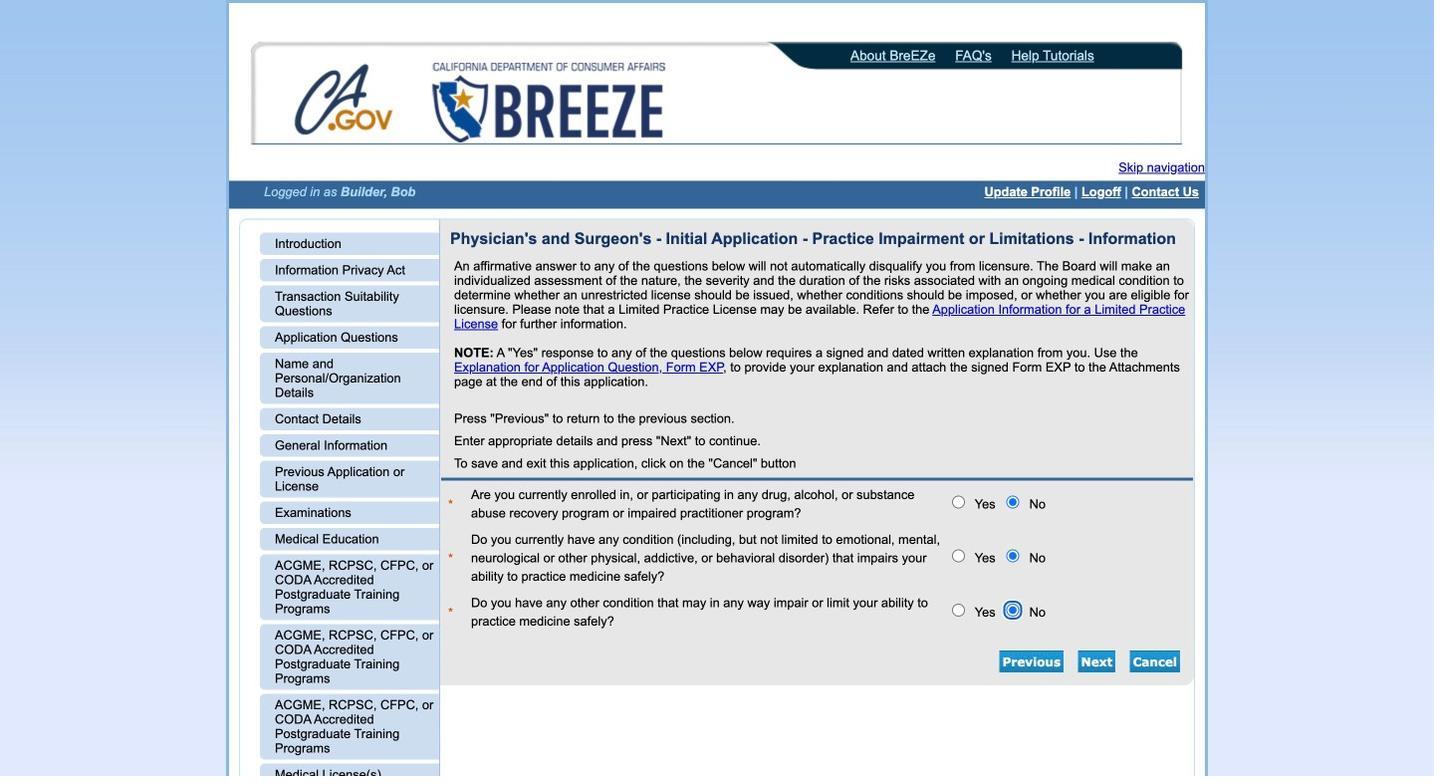 Task type: describe. For each thing, give the bounding box(es) containing it.
2 vertical spatial   radio
[[1007, 603, 1020, 616]]

1 vertical spatial   radio
[[952, 549, 965, 562]]

0 vertical spatial   radio
[[952, 495, 965, 508]]

ca.gov image
[[294, 63, 395, 140]]

2 vertical spatial   radio
[[952, 603, 965, 616]]



Task type: locate. For each thing, give the bounding box(es) containing it.
0 vertical spatial   radio
[[1007, 495, 1020, 508]]

1 vertical spatial   radio
[[1007, 549, 1020, 562]]

  radio
[[1007, 495, 1020, 508], [1007, 549, 1020, 562], [952, 603, 965, 616]]

state of california breeze image
[[428, 63, 669, 142]]

None submit
[[1000, 651, 1064, 672], [1078, 651, 1116, 672], [1130, 651, 1180, 672], [1000, 651, 1064, 672], [1078, 651, 1116, 672], [1130, 651, 1180, 672]]

  radio
[[952, 495, 965, 508], [952, 549, 965, 562], [1007, 603, 1020, 616]]

  radio for the topmost   radio
[[1007, 495, 1020, 508]]

  radio for   radio to the middle
[[1007, 549, 1020, 562]]



